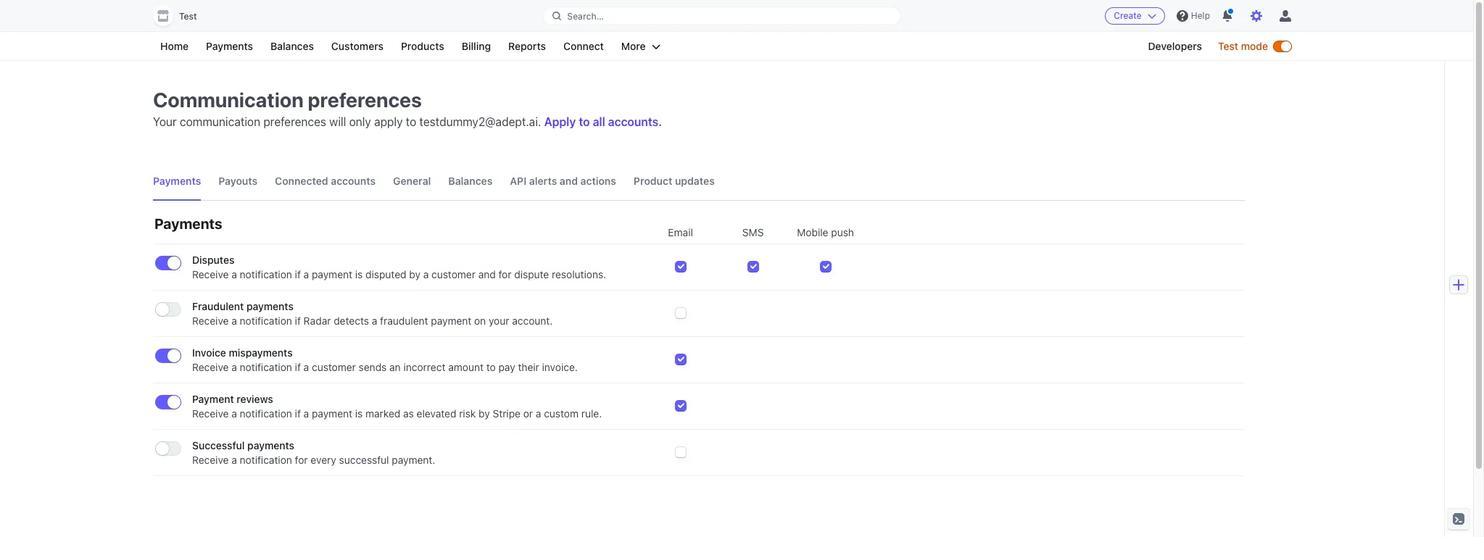 Task type: vqa. For each thing, say whether or not it's contained in the screenshot.
Payment reviews Receive a notification if a payment is marked as elevated risk by Stripe or a custom rule.
yes



Task type: describe. For each thing, give the bounding box(es) containing it.
a down the disputes
[[231, 268, 237, 281]]

testdummy2@adept.ai.
[[419, 115, 541, 128]]

product
[[634, 175, 672, 187]]

communication
[[180, 115, 260, 128]]

disputes receive a notification if a payment is disputed by a customer and for dispute resolutions.
[[192, 254, 606, 281]]

payments for communication preferences
[[153, 175, 201, 187]]

payments for successful payments
[[247, 439, 294, 452]]

connected
[[275, 175, 328, 187]]

risk
[[459, 407, 476, 420]]

alerts
[[529, 175, 557, 187]]

create
[[1114, 10, 1142, 21]]

customers
[[331, 40, 383, 52]]

payment.
[[392, 454, 435, 466]]

payments link
[[199, 38, 260, 55]]

customer inside disputes receive a notification if a payment is disputed by a customer and for dispute resolutions.
[[431, 268, 476, 281]]

radar
[[304, 315, 331, 327]]

payment inside payment reviews receive a notification if a payment is marked as elevated risk by stripe or a custom rule.
[[312, 407, 352, 420]]

payment inside disputes receive a notification if a payment is disputed by a customer and for dispute resolutions.
[[312, 268, 352, 281]]

test mode
[[1218, 40, 1268, 52]]

marked
[[365, 407, 400, 420]]

a right the disputed
[[423, 268, 429, 281]]

invoice.
[[542, 361, 578, 373]]

your
[[153, 115, 177, 128]]

as
[[403, 407, 414, 420]]

an
[[389, 361, 401, 373]]

communication
[[153, 88, 304, 112]]

1 horizontal spatial balances
[[448, 175, 493, 187]]

detects
[[334, 315, 369, 327]]

if for payments
[[295, 315, 301, 327]]

amount
[[448, 361, 484, 373]]

connect link
[[556, 38, 611, 55]]

a up successful payments receive a notification for every successful payment.
[[304, 407, 309, 420]]

more button
[[614, 38, 667, 55]]

fraudulent
[[192, 300, 244, 312]]

is inside payment reviews receive a notification if a payment is marked as elevated risk by stripe or a custom rule.
[[355, 407, 363, 420]]

balances link
[[263, 38, 321, 55]]

general
[[393, 175, 431, 187]]

notification for fraudulent payments
[[240, 315, 292, 327]]

mispayments
[[229, 347, 293, 359]]

mobile push
[[797, 226, 854, 239]]

dispute
[[514, 268, 549, 281]]

notification for successful payments
[[240, 454, 292, 466]]

apply
[[544, 115, 576, 128]]

apply
[[374, 115, 403, 128]]

more
[[621, 40, 646, 52]]

receive for fraudulent
[[192, 315, 229, 327]]

help button
[[1171, 4, 1216, 28]]

accounts
[[331, 175, 376, 187]]

fraudulent payments receive a notification if radar detects a fraudulent payment on your account.
[[192, 300, 553, 327]]

disputed
[[365, 268, 406, 281]]

products
[[401, 40, 444, 52]]

updates
[[675, 175, 715, 187]]

successful
[[192, 439, 245, 452]]

a right or
[[536, 407, 541, 420]]

receive inside disputes receive a notification if a payment is disputed by a customer and for dispute resolutions.
[[192, 268, 229, 281]]

developers link
[[1141, 38, 1209, 55]]

actions
[[580, 175, 616, 187]]

only
[[349, 115, 371, 128]]

notification for invoice mispayments
[[240, 361, 292, 373]]

billing link
[[454, 38, 498, 55]]

email
[[668, 226, 693, 239]]

if for reviews
[[295, 407, 301, 420]]

Search… text field
[[544, 7, 900, 25]]

successful
[[339, 454, 389, 466]]

every
[[311, 454, 336, 466]]

a down radar
[[304, 361, 309, 373]]

reviews
[[237, 393, 273, 405]]

will
[[329, 115, 346, 128]]

create button
[[1105, 7, 1165, 25]]



Task type: locate. For each thing, give the bounding box(es) containing it.
3 receive from the top
[[192, 361, 229, 373]]

0 vertical spatial payments
[[246, 300, 294, 312]]

2 receive from the top
[[192, 315, 229, 327]]

is
[[355, 268, 363, 281], [355, 407, 363, 420]]

account.
[[512, 315, 553, 327]]

all
[[593, 115, 605, 128]]

connect
[[563, 40, 604, 52]]

accounts.
[[608, 115, 662, 128]]

a
[[231, 268, 237, 281], [304, 268, 309, 281], [423, 268, 429, 281], [231, 315, 237, 327], [372, 315, 377, 327], [231, 361, 237, 373], [304, 361, 309, 373], [231, 407, 237, 420], [304, 407, 309, 420], [536, 407, 541, 420], [231, 454, 237, 466]]

is left the disputed
[[355, 268, 363, 281]]

notification for payment reviews
[[240, 407, 292, 420]]

4 notification from the top
[[240, 407, 292, 420]]

pay
[[498, 361, 515, 373]]

stripe
[[493, 407, 521, 420]]

test button
[[153, 6, 211, 26]]

for
[[498, 268, 511, 281], [295, 454, 308, 466]]

by right the disputed
[[409, 268, 420, 281]]

api
[[510, 175, 527, 187]]

notification down mispayments
[[240, 361, 292, 373]]

preferences
[[308, 88, 422, 112], [263, 115, 326, 128]]

for left dispute
[[498, 268, 511, 281]]

notification inside payment reviews receive a notification if a payment is marked as elevated risk by stripe or a custom rule.
[[240, 407, 292, 420]]

or
[[523, 407, 533, 420]]

notification inside successful payments receive a notification for every successful payment.
[[240, 454, 292, 466]]

notification inside fraudulent payments receive a notification if radar detects a fraudulent payment on your account.
[[240, 315, 292, 327]]

by
[[409, 268, 420, 281], [479, 407, 490, 420]]

receive inside successful payments receive a notification for every successful payment.
[[192, 454, 229, 466]]

0 vertical spatial and
[[560, 175, 578, 187]]

if inside disputes receive a notification if a payment is disputed by a customer and for dispute resolutions.
[[295, 268, 301, 281]]

payment up successful payments receive a notification for every successful payment.
[[312, 407, 352, 420]]

to inside invoice mispayments receive a notification if a customer sends an incorrect amount to pay their invoice.
[[486, 361, 496, 373]]

test for test mode
[[1218, 40, 1238, 52]]

push
[[831, 226, 854, 239]]

customer
[[431, 268, 476, 281], [312, 361, 356, 373]]

notification down reviews
[[240, 407, 292, 420]]

payments for fraudulent payments
[[246, 300, 294, 312]]

0 vertical spatial payment
[[312, 268, 352, 281]]

1 horizontal spatial for
[[498, 268, 511, 281]]

1 vertical spatial payments
[[153, 175, 201, 187]]

customer inside invoice mispayments receive a notification if a customer sends an incorrect amount to pay their invoice.
[[312, 361, 356, 373]]

to right apply
[[406, 115, 416, 128]]

on
[[474, 315, 486, 327]]

0 horizontal spatial for
[[295, 454, 308, 466]]

if
[[295, 268, 301, 281], [295, 315, 301, 327], [295, 361, 301, 373], [295, 407, 301, 420]]

1 vertical spatial test
[[1218, 40, 1238, 52]]

payments
[[206, 40, 253, 52], [153, 175, 201, 187], [154, 215, 222, 232]]

0 horizontal spatial test
[[179, 11, 197, 22]]

receive down invoice
[[192, 361, 229, 373]]

test left mode
[[1218, 40, 1238, 52]]

home
[[160, 40, 189, 52]]

0 vertical spatial for
[[498, 268, 511, 281]]

invoice
[[192, 347, 226, 359]]

payments up 'communication'
[[206, 40, 253, 52]]

receive inside fraudulent payments receive a notification if radar detects a fraudulent payment on your account.
[[192, 315, 229, 327]]

1 vertical spatial balances
[[448, 175, 493, 187]]

incorrect
[[403, 361, 446, 373]]

0 horizontal spatial by
[[409, 268, 420, 281]]

0 vertical spatial preferences
[[308, 88, 422, 112]]

1 vertical spatial is
[[355, 407, 363, 420]]

preferences left will
[[263, 115, 326, 128]]

if inside payment reviews receive a notification if a payment is marked as elevated risk by stripe or a custom rule.
[[295, 407, 301, 420]]

0 vertical spatial by
[[409, 268, 420, 281]]

successful payments receive a notification for every successful payment.
[[192, 439, 435, 466]]

communication preferences your communication preferences will only apply to testdummy2@adept.ai. apply to all accounts.
[[153, 88, 662, 128]]

2 vertical spatial payments
[[154, 215, 222, 232]]

test for test
[[179, 11, 197, 22]]

receive inside invoice mispayments receive a notification if a customer sends an incorrect amount to pay their invoice.
[[192, 361, 229, 373]]

your
[[489, 315, 509, 327]]

2 vertical spatial payment
[[312, 407, 352, 420]]

receive for successful
[[192, 454, 229, 466]]

disputes
[[192, 254, 234, 266]]

reports link
[[501, 38, 553, 55]]

1 vertical spatial payment
[[431, 315, 471, 327]]

help
[[1191, 10, 1210, 21]]

4 receive from the top
[[192, 407, 229, 420]]

to left the pay
[[486, 361, 496, 373]]

product updates
[[634, 175, 715, 187]]

is inside disputes receive a notification if a payment is disputed by a customer and for dispute resolutions.
[[355, 268, 363, 281]]

products link
[[394, 38, 451, 55]]

1 is from the top
[[355, 268, 363, 281]]

0 horizontal spatial and
[[478, 268, 496, 281]]

5 receive from the top
[[192, 454, 229, 466]]

home link
[[153, 38, 196, 55]]

a down reviews
[[231, 407, 237, 420]]

customer up on
[[431, 268, 476, 281]]

1 vertical spatial by
[[479, 407, 490, 420]]

payment
[[312, 268, 352, 281], [431, 315, 471, 327], [312, 407, 352, 420]]

payments for payments
[[154, 215, 222, 232]]

receive inside payment reviews receive a notification if a payment is marked as elevated risk by stripe or a custom rule.
[[192, 407, 229, 420]]

mode
[[1241, 40, 1268, 52]]

test inside button
[[179, 11, 197, 22]]

0 horizontal spatial balances
[[270, 40, 314, 52]]

1 vertical spatial and
[[478, 268, 496, 281]]

payments inside fraudulent payments receive a notification if radar detects a fraudulent payment on your account.
[[246, 300, 294, 312]]

connected accounts
[[275, 175, 376, 187]]

a down fraudulent
[[231, 315, 237, 327]]

1 if from the top
[[295, 268, 301, 281]]

payments
[[246, 300, 294, 312], [247, 439, 294, 452]]

2 if from the top
[[295, 315, 301, 327]]

2 horizontal spatial to
[[579, 115, 590, 128]]

mobile
[[797, 226, 828, 239]]

3 notification from the top
[[240, 361, 292, 373]]

for inside disputes receive a notification if a payment is disputed by a customer and for dispute resolutions.
[[498, 268, 511, 281]]

sms
[[742, 226, 764, 239]]

for inside successful payments receive a notification for every successful payment.
[[295, 454, 308, 466]]

resolutions.
[[552, 268, 606, 281]]

1 receive from the top
[[192, 268, 229, 281]]

1 vertical spatial customer
[[312, 361, 356, 373]]

and inside disputes receive a notification if a payment is disputed by a customer and for dispute resolutions.
[[478, 268, 496, 281]]

notification inside invoice mispayments receive a notification if a customer sends an incorrect amount to pay their invoice.
[[240, 361, 292, 373]]

1 vertical spatial preferences
[[263, 115, 326, 128]]

if for mispayments
[[295, 361, 301, 373]]

and
[[560, 175, 578, 187], [478, 268, 496, 281]]

1 horizontal spatial by
[[479, 407, 490, 420]]

for left every
[[295, 454, 308, 466]]

api alerts and actions
[[510, 175, 616, 187]]

receive down fraudulent
[[192, 315, 229, 327]]

receive for invoice
[[192, 361, 229, 373]]

2 is from the top
[[355, 407, 363, 420]]

payment
[[192, 393, 234, 405]]

payments down your
[[153, 175, 201, 187]]

notification
[[240, 268, 292, 281], [240, 315, 292, 327], [240, 361, 292, 373], [240, 407, 292, 420], [240, 454, 292, 466]]

0 horizontal spatial to
[[406, 115, 416, 128]]

receive for payment
[[192, 407, 229, 420]]

receive down successful
[[192, 454, 229, 466]]

1 horizontal spatial customer
[[431, 268, 476, 281]]

tab list containing payments
[[153, 162, 1245, 201]]

notification inside disputes receive a notification if a payment is disputed by a customer and for dispute resolutions.
[[240, 268, 292, 281]]

and right alerts
[[560, 175, 578, 187]]

payments up the disputes
[[154, 215, 222, 232]]

a down successful
[[231, 454, 237, 466]]

3 if from the top
[[295, 361, 301, 373]]

receive down payment
[[192, 407, 229, 420]]

to left the all
[[579, 115, 590, 128]]

1 horizontal spatial and
[[560, 175, 578, 187]]

payment reviews receive a notification if a payment is marked as elevated risk by stripe or a custom rule.
[[192, 393, 602, 420]]

a right detects
[[372, 315, 377, 327]]

to
[[406, 115, 416, 128], [579, 115, 590, 128], [486, 361, 496, 373]]

4 if from the top
[[295, 407, 301, 420]]

rule.
[[581, 407, 602, 420]]

notification down successful
[[240, 454, 292, 466]]

0 vertical spatial test
[[179, 11, 197, 22]]

payment up radar
[[312, 268, 352, 281]]

payouts
[[218, 175, 257, 187]]

reports
[[508, 40, 546, 52]]

a inside successful payments receive a notification for every successful payment.
[[231, 454, 237, 466]]

2 notification from the top
[[240, 315, 292, 327]]

notification up fraudulent
[[240, 268, 292, 281]]

1 horizontal spatial test
[[1218, 40, 1238, 52]]

their
[[518, 361, 539, 373]]

tab list
[[153, 162, 1245, 201]]

0 horizontal spatial customer
[[312, 361, 356, 373]]

elevated
[[417, 407, 456, 420]]

customers link
[[324, 38, 391, 55]]

apply to all accounts. button
[[544, 115, 662, 128]]

1 horizontal spatial to
[[486, 361, 496, 373]]

and left dispute
[[478, 268, 496, 281]]

0 vertical spatial is
[[355, 268, 363, 281]]

notification up mispayments
[[240, 315, 292, 327]]

payment inside fraudulent payments receive a notification if radar detects a fraudulent payment on your account.
[[431, 315, 471, 327]]

test up 'home'
[[179, 11, 197, 22]]

1 vertical spatial for
[[295, 454, 308, 466]]

by inside disputes receive a notification if a payment is disputed by a customer and for dispute resolutions.
[[409, 268, 420, 281]]

1 notification from the top
[[240, 268, 292, 281]]

receive
[[192, 268, 229, 281], [192, 315, 229, 327], [192, 361, 229, 373], [192, 407, 229, 420], [192, 454, 229, 466]]

a down mispayments
[[231, 361, 237, 373]]

if inside invoice mispayments receive a notification if a customer sends an incorrect amount to pay their invoice.
[[295, 361, 301, 373]]

search…
[[567, 11, 604, 21]]

receive down the disputes
[[192, 268, 229, 281]]

developers
[[1148, 40, 1202, 52]]

payments inside successful payments receive a notification for every successful payment.
[[247, 439, 294, 452]]

5 notification from the top
[[240, 454, 292, 466]]

0 vertical spatial balances
[[270, 40, 314, 52]]

0 vertical spatial customer
[[431, 268, 476, 281]]

sends
[[359, 361, 387, 373]]

billing
[[462, 40, 491, 52]]

payments inside "tab list"
[[153, 175, 201, 187]]

fraudulent
[[380, 315, 428, 327]]

preferences up only
[[308, 88, 422, 112]]

by right "risk"
[[479, 407, 490, 420]]

custom
[[544, 407, 579, 420]]

invoice mispayments receive a notification if a customer sends an incorrect amount to pay their invoice.
[[192, 347, 578, 373]]

is left marked
[[355, 407, 363, 420]]

payments up mispayments
[[246, 300, 294, 312]]

test
[[179, 11, 197, 22], [1218, 40, 1238, 52]]

0 vertical spatial payments
[[206, 40, 253, 52]]

if inside fraudulent payments receive a notification if radar detects a fraudulent payment on your account.
[[295, 315, 301, 327]]

payments down reviews
[[247, 439, 294, 452]]

Search… search field
[[544, 7, 900, 25]]

payment left on
[[431, 315, 471, 327]]

by inside payment reviews receive a notification if a payment is marked as elevated risk by stripe or a custom rule.
[[479, 407, 490, 420]]

balances right payments link
[[270, 40, 314, 52]]

balances left api
[[448, 175, 493, 187]]

1 vertical spatial payments
[[247, 439, 294, 452]]

customer left sends
[[312, 361, 356, 373]]

a up radar
[[304, 268, 309, 281]]



